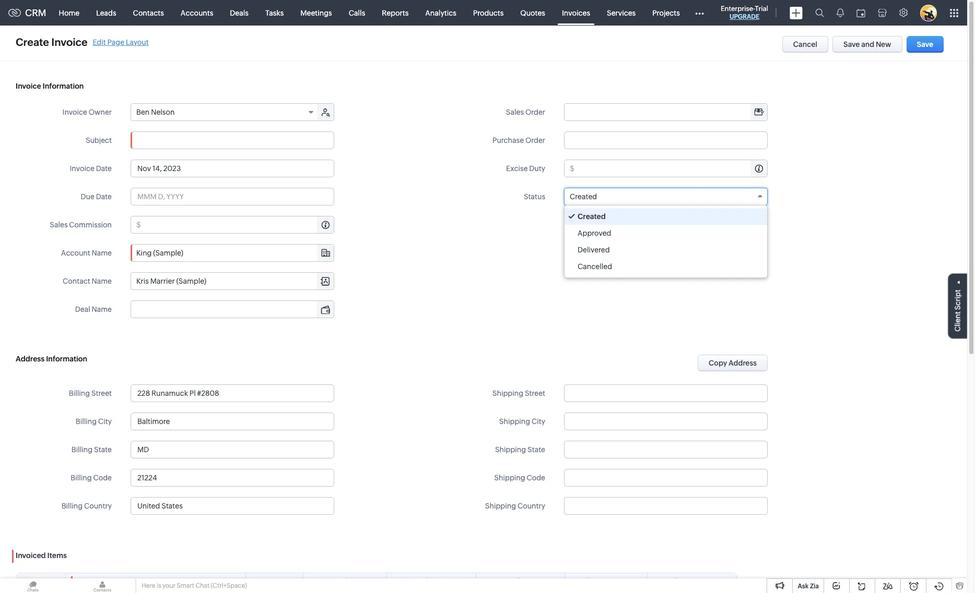 Task type: describe. For each thing, give the bounding box(es) containing it.
billing for billing country
[[61, 502, 83, 511]]

discount ($)
[[482, 578, 524, 587]]

shipping for shipping country
[[485, 502, 516, 511]]

edit
[[93, 38, 106, 46]]

invoices link
[[554, 0, 599, 25]]

cancel
[[793, 40, 817, 49]]

products
[[473, 9, 504, 17]]

0 horizontal spatial address
[[16, 355, 44, 364]]

create invoice edit page layout
[[16, 36, 149, 48]]

contact
[[63, 277, 90, 286]]

MMM D, YYYY text field
[[131, 160, 334, 178]]

tasks link
[[257, 0, 292, 25]]

meetings
[[300, 9, 332, 17]]

($) for amount ($)
[[421, 578, 431, 587]]

cancelled option
[[565, 259, 767, 275]]

shipping street
[[492, 390, 545, 398]]

billing code
[[71, 474, 112, 483]]

calls
[[349, 9, 365, 17]]

shipping code
[[494, 474, 545, 483]]

calendar image
[[857, 9, 865, 17]]

($) for tax ($)
[[583, 578, 593, 587]]

state for billing state
[[94, 446, 112, 454]]

invoice owner
[[62, 108, 112, 116]]

account
[[61, 249, 90, 257]]

your
[[162, 583, 175, 590]]

leads
[[96, 9, 116, 17]]

reports
[[382, 9, 409, 17]]

page
[[107, 38, 124, 46]]

date for invoice date
[[96, 165, 112, 173]]

analytics
[[425, 9, 456, 17]]

created option
[[565, 208, 767, 225]]

invoiced
[[16, 552, 46, 560]]

product
[[76, 578, 104, 587]]

leads link
[[88, 0, 125, 25]]

($) for discount ($)
[[514, 578, 524, 587]]

billing for billing code
[[71, 474, 92, 483]]

and
[[861, 40, 874, 49]]

purchase order
[[493, 136, 545, 145]]

sales for sales commission
[[50, 221, 68, 229]]

ask
[[798, 583, 809, 591]]

ben nelson
[[136, 108, 175, 116]]

services link
[[599, 0, 644, 25]]

here
[[142, 583, 155, 590]]

profile image
[[920, 4, 937, 21]]

billing for billing city
[[76, 418, 97, 426]]

save button
[[906, 36, 944, 53]]

duty
[[529, 165, 545, 173]]

$ for duty
[[570, 165, 574, 173]]

country for billing country
[[84, 502, 112, 511]]

billing for billing street
[[69, 390, 90, 398]]

contacts link
[[125, 0, 172, 25]]

upgrade
[[730, 13, 759, 20]]

product name
[[76, 578, 126, 587]]

code for billing code
[[93, 474, 112, 483]]

address information copy address
[[16, 355, 757, 368]]

client
[[954, 312, 962, 332]]

save for save
[[917, 40, 933, 49]]

approved option
[[565, 225, 767, 242]]

owner
[[89, 108, 112, 116]]

shipping country
[[485, 502, 545, 511]]

MMM D, YYYY text field
[[131, 188, 334, 206]]

tax ($)
[[570, 578, 593, 587]]

is
[[157, 583, 161, 590]]

shipping for shipping street
[[492, 390, 523, 398]]

projects link
[[644, 0, 688, 25]]

price
[[322, 578, 340, 587]]

cancel button
[[782, 36, 828, 53]]

shipping for shipping code
[[494, 474, 525, 483]]

home link
[[50, 0, 88, 25]]

list price ($)
[[309, 578, 351, 587]]

invoice date
[[70, 165, 112, 173]]

invoices
[[562, 9, 590, 17]]

due date
[[81, 193, 112, 201]]

save and new
[[844, 40, 891, 49]]

excise
[[506, 165, 528, 173]]

reports link
[[374, 0, 417, 25]]

quantity
[[251, 578, 281, 587]]

enterprise-
[[721, 5, 755, 13]]

subject
[[86, 136, 112, 145]]

delivered
[[578, 246, 610, 254]]

chats image
[[0, 579, 66, 594]]

delivered option
[[565, 242, 767, 259]]

quotes link
[[512, 0, 554, 25]]

name for product name
[[105, 578, 126, 587]]

projects
[[652, 9, 680, 17]]

shipping for shipping city
[[499, 418, 530, 426]]

invoice for invoice date
[[70, 165, 94, 173]]

search image
[[815, 8, 824, 17]]

created inside field
[[570, 193, 597, 201]]

sales order
[[506, 108, 545, 116]]

account name
[[61, 249, 112, 257]]

total ($)
[[653, 578, 680, 587]]

total
[[653, 578, 669, 587]]

client script
[[954, 290, 962, 332]]

chat
[[196, 583, 209, 590]]

amount ($)
[[392, 578, 431, 587]]

shipping state
[[495, 446, 545, 454]]

create
[[16, 36, 49, 48]]

purchase
[[493, 136, 524, 145]]

contacts image
[[69, 579, 135, 594]]



Task type: locate. For each thing, give the bounding box(es) containing it.
1 horizontal spatial city
[[532, 418, 545, 426]]

billing up billing country
[[71, 474, 92, 483]]

($) right 'price'
[[341, 578, 351, 587]]

city for shipping city
[[532, 418, 545, 426]]

1 horizontal spatial address
[[729, 359, 757, 368]]

city for billing city
[[98, 418, 112, 426]]

code
[[93, 474, 112, 483], [527, 474, 545, 483]]

date down subject
[[96, 165, 112, 173]]

street for billing street
[[91, 390, 112, 398]]

billing state
[[71, 446, 112, 454]]

invoice up the "due"
[[70, 165, 94, 173]]

sales for sales order
[[506, 108, 524, 116]]

edit page layout link
[[93, 38, 149, 46]]

Ben Nelson field
[[131, 104, 318, 121]]

None text field
[[565, 104, 767, 121], [131, 132, 334, 149], [564, 132, 768, 149], [576, 160, 767, 177], [142, 217, 334, 233], [131, 301, 334, 318], [564, 385, 768, 403], [131, 413, 334, 431], [564, 413, 768, 431], [564, 441, 768, 459], [131, 470, 334, 487], [565, 498, 767, 515], [565, 104, 767, 121], [131, 132, 334, 149], [564, 132, 768, 149], [576, 160, 767, 177], [142, 217, 334, 233], [131, 301, 334, 318], [564, 385, 768, 403], [131, 413, 334, 431], [564, 413, 768, 431], [564, 441, 768, 459], [131, 470, 334, 487], [565, 498, 767, 515]]

deals
[[230, 9, 249, 17]]

(ctrl+space)
[[211, 583, 247, 590]]

name right deal
[[92, 306, 112, 314]]

1 vertical spatial order
[[525, 136, 545, 145]]

code down billing state
[[93, 474, 112, 483]]

information inside address information copy address
[[46, 355, 87, 364]]

approved
[[578, 229, 611, 238]]

tax
[[570, 578, 582, 587]]

city
[[98, 418, 112, 426], [532, 418, 545, 426]]

information up invoice owner
[[43, 82, 84, 90]]

country
[[84, 502, 112, 511], [518, 502, 545, 511]]

billing down billing street
[[76, 418, 97, 426]]

shipping down shipping code
[[485, 502, 516, 511]]

order for purchase order
[[525, 136, 545, 145]]

state down shipping city
[[528, 446, 545, 454]]

zia
[[810, 583, 819, 591]]

services
[[607, 9, 636, 17]]

invoice down create
[[16, 82, 41, 90]]

$ right the commission
[[136, 221, 141, 229]]

list box containing created
[[565, 206, 767, 278]]

1 city from the left
[[98, 418, 112, 426]]

date for due date
[[96, 193, 112, 201]]

information up billing street
[[46, 355, 87, 364]]

sales commission
[[50, 221, 112, 229]]

status
[[524, 193, 545, 201]]

shipping city
[[499, 418, 545, 426]]

analytics link
[[417, 0, 465, 25]]

order up purchase order on the right
[[525, 108, 545, 116]]

1 horizontal spatial $
[[570, 165, 574, 173]]

enterprise-trial upgrade
[[721, 5, 768, 20]]

sales
[[506, 108, 524, 116], [50, 221, 68, 229]]

billing city
[[76, 418, 112, 426]]

cancelled
[[578, 263, 612, 271]]

name for deal name
[[92, 306, 112, 314]]

nelson
[[151, 108, 175, 116]]

3 ($) from the left
[[514, 578, 524, 587]]

address
[[16, 355, 44, 364], [729, 359, 757, 368]]

information for invoice
[[43, 82, 84, 90]]

0 vertical spatial created
[[570, 193, 597, 201]]

save and new button
[[833, 36, 902, 53]]

street up billing city
[[91, 390, 112, 398]]

invoice down home link
[[51, 36, 88, 48]]

billing for billing state
[[71, 446, 93, 454]]

2 code from the left
[[527, 474, 545, 483]]

calls link
[[340, 0, 374, 25]]

billing down billing code
[[61, 502, 83, 511]]

2 save from the left
[[917, 40, 933, 49]]

created inside option
[[578, 213, 606, 221]]

state
[[94, 446, 112, 454], [528, 446, 545, 454]]

crm
[[25, 7, 46, 18]]

1 state from the left
[[94, 446, 112, 454]]

products link
[[465, 0, 512, 25]]

2 street from the left
[[525, 390, 545, 398]]

1 date from the top
[[96, 165, 112, 173]]

0 horizontal spatial country
[[84, 502, 112, 511]]

items
[[47, 552, 67, 560]]

deals link
[[222, 0, 257, 25]]

new
[[876, 40, 891, 49]]

amount
[[392, 578, 420, 587]]

2 order from the top
[[525, 136, 545, 145]]

due
[[81, 193, 94, 201]]

1 horizontal spatial sales
[[506, 108, 524, 116]]

1 save from the left
[[844, 40, 860, 49]]

invoice
[[51, 36, 88, 48], [16, 82, 41, 90], [62, 108, 87, 116], [70, 165, 94, 173]]

0 vertical spatial $
[[570, 165, 574, 173]]

state for shipping state
[[528, 446, 545, 454]]

country for shipping country
[[518, 502, 545, 511]]

street
[[91, 390, 112, 398], [525, 390, 545, 398]]

sales up purchase order on the right
[[506, 108, 524, 116]]

trial
[[755, 5, 768, 13]]

1 horizontal spatial street
[[525, 390, 545, 398]]

save down profile element
[[917, 40, 933, 49]]

None field
[[565, 104, 767, 121], [131, 245, 334, 262], [131, 273, 334, 290], [131, 301, 334, 318], [131, 498, 334, 515], [565, 498, 767, 515], [565, 104, 767, 121], [131, 245, 334, 262], [131, 273, 334, 290], [131, 301, 334, 318], [131, 498, 334, 515], [565, 498, 767, 515]]

layout
[[126, 38, 149, 46]]

smart
[[177, 583, 194, 590]]

$
[[570, 165, 574, 173], [136, 221, 141, 229]]

invoice for invoice information
[[16, 82, 41, 90]]

save inside button
[[844, 40, 860, 49]]

1 horizontal spatial country
[[518, 502, 545, 511]]

search element
[[809, 0, 830, 26]]

1 vertical spatial information
[[46, 355, 87, 364]]

Other Modules field
[[688, 4, 711, 21]]

list
[[309, 578, 321, 587]]

1 horizontal spatial state
[[528, 446, 545, 454]]

here is your smart chat (ctrl+space)
[[142, 583, 247, 590]]

1 code from the left
[[93, 474, 112, 483]]

information
[[43, 82, 84, 90], [46, 355, 87, 364]]

invoice information
[[16, 82, 84, 90]]

shipping up shipping code
[[495, 446, 526, 454]]

information for address
[[46, 355, 87, 364]]

signals element
[[830, 0, 850, 26]]

home
[[59, 9, 79, 17]]

profile element
[[914, 0, 943, 25]]

save for save and new
[[844, 40, 860, 49]]

($) for total ($)
[[671, 578, 680, 587]]

accounts link
[[172, 0, 222, 25]]

commission
[[69, 221, 112, 229]]

1 ($) from the left
[[341, 578, 351, 587]]

1 vertical spatial sales
[[50, 221, 68, 229]]

save inside button
[[917, 40, 933, 49]]

$ for commission
[[136, 221, 141, 229]]

invoiced items
[[16, 552, 67, 560]]

Created field
[[564, 188, 768, 206]]

billing country
[[61, 502, 112, 511]]

2 date from the top
[[96, 193, 112, 201]]

sales left the commission
[[50, 221, 68, 229]]

country down shipping code
[[518, 502, 545, 511]]

1 street from the left
[[91, 390, 112, 398]]

0 horizontal spatial city
[[98, 418, 112, 426]]

order
[[525, 108, 545, 116], [525, 136, 545, 145]]

invoice for invoice owner
[[62, 108, 87, 116]]

crm link
[[8, 7, 46, 18]]

excise duty
[[506, 165, 545, 173]]

date right the "due"
[[96, 193, 112, 201]]

date
[[96, 165, 112, 173], [96, 193, 112, 201]]

country down billing code
[[84, 502, 112, 511]]

($) right discount
[[514, 578, 524, 587]]

s.no
[[32, 578, 50, 587]]

invoice left owner
[[62, 108, 87, 116]]

deal
[[75, 306, 90, 314]]

name right product
[[105, 578, 126, 587]]

city up shipping state
[[532, 418, 545, 426]]

1 country from the left
[[84, 502, 112, 511]]

signals image
[[837, 8, 844, 17]]

4 ($) from the left
[[583, 578, 593, 587]]

save left and
[[844, 40, 860, 49]]

street for shipping street
[[525, 390, 545, 398]]

street up shipping city
[[525, 390, 545, 398]]

1 horizontal spatial save
[[917, 40, 933, 49]]

1 vertical spatial date
[[96, 193, 112, 201]]

create menu element
[[783, 0, 809, 25]]

$ right duty at the right
[[570, 165, 574, 173]]

script
[[954, 290, 962, 310]]

2 ($) from the left
[[421, 578, 431, 587]]

ben
[[136, 108, 150, 116]]

0 horizontal spatial save
[[844, 40, 860, 49]]

($) right tax
[[583, 578, 593, 587]]

save
[[844, 40, 860, 49], [917, 40, 933, 49]]

1 horizontal spatial code
[[527, 474, 545, 483]]

city up billing state
[[98, 418, 112, 426]]

shipping
[[492, 390, 523, 398], [499, 418, 530, 426], [495, 446, 526, 454], [494, 474, 525, 483], [485, 502, 516, 511]]

state down billing city
[[94, 446, 112, 454]]

quotes
[[520, 9, 545, 17]]

2 state from the left
[[528, 446, 545, 454]]

2 city from the left
[[532, 418, 545, 426]]

0 horizontal spatial street
[[91, 390, 112, 398]]

0 horizontal spatial code
[[93, 474, 112, 483]]

discount
[[482, 578, 513, 587]]

code for shipping code
[[527, 474, 545, 483]]

name for account name
[[92, 249, 112, 257]]

0 vertical spatial information
[[43, 82, 84, 90]]

name for contact name
[[92, 277, 112, 286]]

1 vertical spatial created
[[578, 213, 606, 221]]

shipping down shipping street
[[499, 418, 530, 426]]

shipping up 'shipping country'
[[494, 474, 525, 483]]

None text field
[[131, 245, 334, 262], [131, 273, 334, 290], [131, 385, 334, 403], [131, 441, 334, 459], [564, 470, 768, 487], [131, 498, 334, 515], [131, 245, 334, 262], [131, 273, 334, 290], [131, 385, 334, 403], [131, 441, 334, 459], [564, 470, 768, 487], [131, 498, 334, 515]]

billing up billing code
[[71, 446, 93, 454]]

created
[[570, 193, 597, 201], [578, 213, 606, 221]]

($)
[[341, 578, 351, 587], [421, 578, 431, 587], [514, 578, 524, 587], [583, 578, 593, 587], [671, 578, 680, 587]]

order for sales order
[[525, 108, 545, 116]]

copy
[[709, 359, 727, 368]]

name right "contact"
[[92, 277, 112, 286]]

list box
[[565, 206, 767, 278]]

shipping up shipping city
[[492, 390, 523, 398]]

5 ($) from the left
[[671, 578, 680, 587]]

($) right amount
[[421, 578, 431, 587]]

create menu image
[[790, 7, 803, 19]]

tasks
[[265, 9, 284, 17]]

0 vertical spatial date
[[96, 165, 112, 173]]

name right account
[[92, 249, 112, 257]]

($) right the "total"
[[671, 578, 680, 587]]

code down shipping state
[[527, 474, 545, 483]]

copy address button
[[698, 355, 768, 372]]

0 vertical spatial order
[[525, 108, 545, 116]]

0 horizontal spatial sales
[[50, 221, 68, 229]]

0 vertical spatial sales
[[506, 108, 524, 116]]

shipping for shipping state
[[495, 446, 526, 454]]

1 order from the top
[[525, 108, 545, 116]]

contacts
[[133, 9, 164, 17]]

2 country from the left
[[518, 502, 545, 511]]

ask zia
[[798, 583, 819, 591]]

0 horizontal spatial state
[[94, 446, 112, 454]]

billing up billing city
[[69, 390, 90, 398]]

1 vertical spatial $
[[136, 221, 141, 229]]

0 horizontal spatial $
[[136, 221, 141, 229]]

order right the purchase
[[525, 136, 545, 145]]



Task type: vqa. For each thing, say whether or not it's contained in the screenshot.
Signals icon
yes



